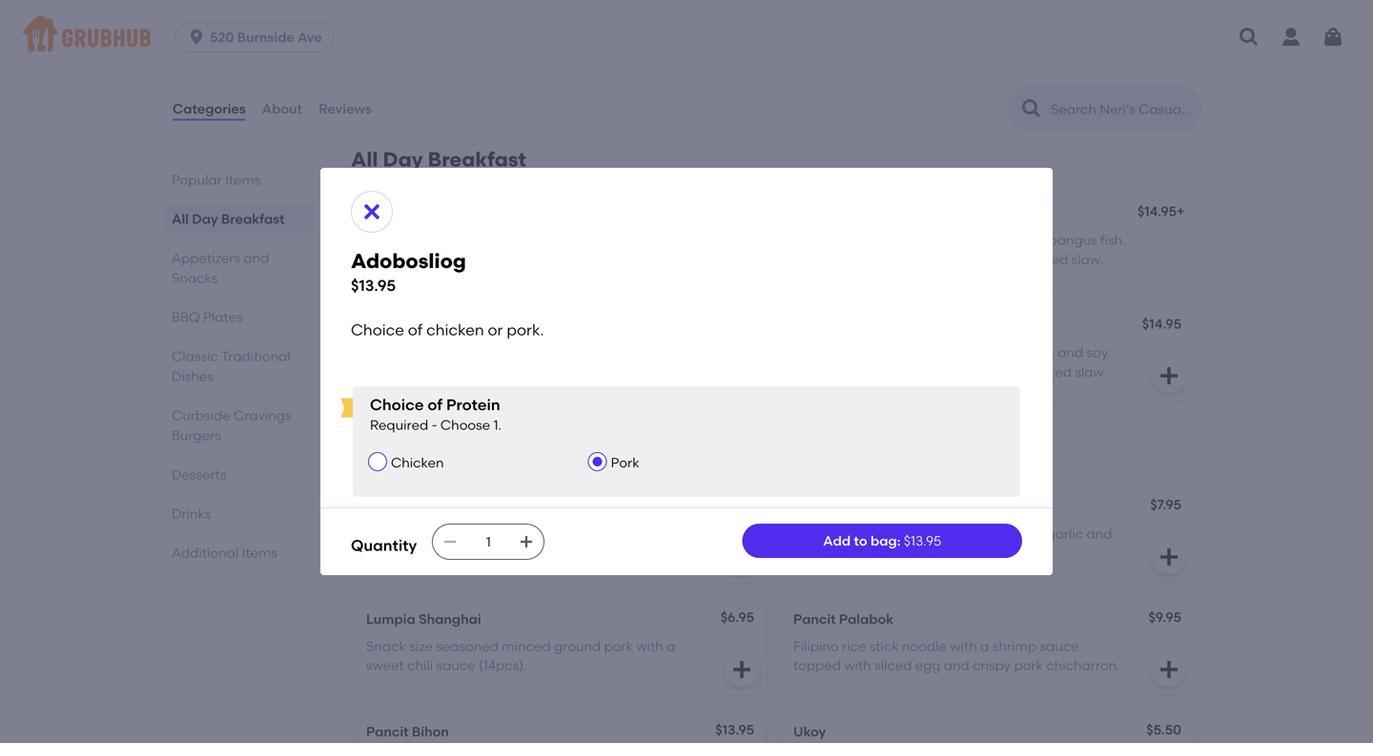 Task type: vqa. For each thing, say whether or not it's contained in the screenshot.
sliced
yes



Task type: describe. For each thing, give the bounding box(es) containing it.
sliced
[[875, 658, 912, 674]]

$7.95
[[1151, 497, 1182, 513]]

and inside fresh vegetable spring roll topped with garlic and roasted peanuts.
[[1087, 526, 1113, 542]]

1 vertical spatial appetizers and snacks
[[351, 441, 582, 465]]

pancit palabok
[[794, 611, 894, 627]]

vegetable
[[831, 526, 897, 542]]

0 horizontal spatial day
[[192, 211, 218, 227]]

0 vertical spatial all day breakfast
[[351, 147, 527, 172]]

ave
[[298, 29, 322, 45]]

bag:
[[871, 533, 901, 549]]

choice of protein required - choose 1.
[[370, 395, 502, 433]]

fry
[[409, 526, 426, 542]]

add to bag: $13.95
[[824, 533, 942, 549]]

reviews button
[[318, 74, 373, 143]]

1 vertical spatial choice
[[351, 320, 404, 339]]

rice, inside the 'garlic and vinegar marinated boneless bangus fish. served with garlic rice, egg and marinated slaw.'
[[912, 251, 940, 268]]

marinated left "beef" on the right top
[[841, 345, 910, 361]]

to
[[854, 533, 868, 549]]

minced
[[502, 638, 551, 654]]

fresh for fresh lumpia
[[794, 499, 829, 515]]

sweet
[[366, 526, 406, 542]]

+
[[1177, 203, 1185, 219]]

with inside fresh vegetable spring roll topped with garlic and roasted peanuts.
[[1017, 526, 1044, 542]]

and inside filipino rice stick noodle with a shrimp sauce topped with sliced egg and crispy pork chicharron.
[[944, 658, 970, 674]]

add
[[824, 533, 851, 549]]

chili
[[407, 658, 433, 674]]

$14.95 for $14.95
[[1143, 316, 1182, 332]]

sweet
[[366, 658, 404, 674]]

garlic,
[[960, 345, 1001, 361]]

served inside the 'garlic and vinegar marinated boneless bangus fish. served with garlic rice, egg and marinated slaw.'
[[794, 251, 838, 268]]

0 vertical spatial choice
[[366, 232, 413, 248]]

ground inside sweet fry dough bread with ground chicken, peas, carrots, and raisins (3pcs)
[[547, 526, 594, 542]]

raisins
[[448, 545, 489, 561]]

reviews
[[319, 101, 372, 117]]

chicken,
[[597, 526, 651, 542]]

desserts
[[172, 467, 226, 483]]

main navigation navigation
[[0, 0, 1374, 74]]

1 horizontal spatial all
[[351, 147, 378, 172]]

stick
[[870, 638, 899, 654]]

and inside sweet fry dough bread with ground chicken, peas, carrots, and raisins (3pcs)
[[419, 545, 445, 561]]

with inside tender marinated beef in garlic, vinegar, and soy. served with garlic rice, egg, and marinated slaw.
[[842, 364, 869, 380]]

$13.95 inside adobosliog $13.95
[[351, 276, 396, 295]]

classic traditional dishes
[[172, 348, 291, 384]]

steamed
[[1061, 56, 1118, 72]]

0 vertical spatial breakfast
[[428, 147, 527, 172]]

$14.95 for $14.95 +
[[1138, 203, 1177, 219]]

longanisa
[[366, 318, 435, 334]]

about button
[[261, 74, 303, 143]]

served inside twice cooked tender slabs of pork belly deep fried and served with gravy sauce. served with steamed rice.
[[982, 56, 1027, 72]]

protein
[[446, 395, 501, 414]]

0 horizontal spatial snacks
[[172, 270, 218, 286]]

520 burnside ave
[[210, 29, 322, 45]]

tender
[[794, 345, 838, 361]]

topped inside filipino rice stick noodle with a shrimp sauce topped with sliced egg and crispy pork chicharron.
[[794, 658, 841, 674]]

vinegar
[[865, 232, 914, 248]]

rice.
[[792, 75, 819, 91]]

Search Neri's Casual Filipino Dining search field
[[1049, 100, 1195, 118]]

marinated right the vinegar
[[917, 232, 986, 248]]

chicharron.
[[1047, 658, 1121, 674]]

-
[[432, 417, 437, 433]]

tender marinated beef in garlic, vinegar, and soy. served with garlic rice, egg, and marinated slaw.
[[794, 345, 1111, 380]]

peas,
[[654, 526, 689, 542]]

quantity
[[351, 536, 417, 555]]

shrimp
[[993, 638, 1037, 654]]

spring
[[900, 526, 940, 542]]

topped inside fresh vegetable spring roll topped with garlic and roasted peanuts.
[[966, 526, 1014, 542]]

svg image inside main navigation 'navigation'
[[1238, 26, 1261, 49]]

garlic inside tender marinated beef in garlic, vinegar, and soy. served with garlic rice, egg, and marinated slaw.
[[872, 364, 909, 380]]

classic
[[172, 348, 218, 364]]

1.
[[494, 417, 502, 433]]

choose
[[441, 417, 490, 433]]

1 vertical spatial snacks
[[509, 441, 582, 465]]

1 vertical spatial chicken
[[427, 320, 484, 339]]

drinks
[[172, 506, 211, 522]]

gravy
[[897, 56, 934, 72]]

and inside twice cooked tender slabs of pork belly deep fried and served with gravy sauce. served with steamed rice.
[[792, 56, 818, 72]]

required
[[370, 417, 429, 433]]

garlic inside fresh vegetable spring roll topped with garlic and roasted peanuts.
[[1047, 526, 1084, 542]]

ukoy
[[794, 724, 826, 740]]

with inside snack size seasoned minced ground pork with a sweet chili sauce (14pcs).
[[637, 638, 664, 654]]

served inside tender marinated beef in garlic, vinegar, and soy. served with garlic rice, egg, and marinated slaw.
[[794, 364, 838, 380]]

slaw. inside the 'garlic and vinegar marinated boneless bangus fish. served with garlic rice, egg and marinated slaw.'
[[1072, 251, 1104, 268]]

soy.
[[1087, 345, 1111, 361]]

noodle
[[903, 638, 947, 654]]

(14pcs).
[[479, 658, 527, 674]]

of down adobosliog $13.95
[[408, 320, 423, 339]]

burgers
[[172, 427, 221, 444]]

garlic inside the 'garlic and vinegar marinated boneless bangus fish. served with garlic rice, egg and marinated slaw.'
[[872, 251, 909, 268]]

1 vertical spatial or
[[488, 320, 503, 339]]

sauce inside filipino rice stick noodle with a shrimp sauce topped with sliced egg and crispy pork chicharron.
[[1040, 638, 1080, 654]]

ground inside snack size seasoned minced ground pork with a sweet chili sauce (14pcs).
[[554, 638, 601, 654]]

chicken empanada
[[366, 499, 496, 515]]

burnside
[[237, 29, 295, 45]]

deep
[[1048, 36, 1081, 53]]

roasted
[[794, 545, 844, 561]]

pork
[[611, 454, 640, 471]]

dough
[[429, 526, 471, 542]]

0 vertical spatial day
[[383, 147, 423, 172]]

items for additional items
[[242, 545, 278, 561]]

seasoned
[[436, 638, 499, 654]]

1 vertical spatial choice of chicken or pork.
[[351, 320, 544, 339]]

in
[[946, 345, 957, 361]]

with inside the 'garlic and vinegar marinated boneless bangus fish. served with garlic rice, egg and marinated slaw.'
[[842, 251, 869, 268]]

bangus
[[1049, 232, 1098, 248]]

fish.
[[1101, 232, 1127, 248]]

bbq plates
[[172, 309, 243, 325]]

lumpia shanghai
[[366, 611, 481, 627]]

adobosliog $13.95
[[351, 249, 466, 295]]



Task type: locate. For each thing, give the bounding box(es) containing it.
2 vertical spatial $13.95
[[716, 722, 755, 738]]

fried
[[1084, 36, 1114, 53]]

0 vertical spatial ground
[[547, 526, 594, 542]]

0 horizontal spatial appetizers and snacks
[[172, 250, 269, 286]]

topped down filipino at bottom right
[[794, 658, 841, 674]]

0 horizontal spatial topped
[[794, 658, 841, 674]]

belly
[[1014, 36, 1044, 53]]

marinated down vinegar,
[[1004, 364, 1072, 380]]

of inside choice of protein required - choose 1.
[[428, 395, 443, 414]]

vinegar,
[[1004, 345, 1055, 361]]

0 vertical spatial appetizers
[[172, 250, 240, 266]]

choice inside choice of protein required - choose 1.
[[370, 395, 424, 414]]

520
[[210, 29, 234, 45]]

$9.95
[[1149, 609, 1182, 625]]

1 vertical spatial rice,
[[912, 364, 940, 380]]

1 fresh from the top
[[794, 499, 829, 515]]

svg image
[[1322, 26, 1345, 49], [187, 28, 206, 47], [733, 74, 756, 97], [1160, 74, 1183, 97], [361, 200, 384, 223], [731, 365, 754, 388], [1158, 365, 1181, 388], [519, 534, 534, 550], [1158, 546, 1181, 569], [731, 658, 754, 681]]

1 vertical spatial slaw.
[[1075, 364, 1107, 380]]

with inside sweet fry dough bread with ground chicken, peas, carrots, and raisins (3pcs)
[[516, 526, 544, 542]]

0 horizontal spatial $13.95
[[351, 276, 396, 295]]

dishes
[[172, 368, 214, 384]]

bbq
[[172, 309, 200, 325]]

sauce.
[[937, 56, 979, 72]]

sauce down seasoned at the left bottom
[[437, 658, 476, 674]]

fresh lumpia
[[794, 499, 882, 515]]

0 vertical spatial choice of chicken or pork.
[[366, 232, 534, 248]]

0 vertical spatial pork.
[[502, 232, 534, 248]]

1 a from the left
[[667, 638, 676, 654]]

1 vertical spatial $13.95
[[904, 533, 942, 549]]

fresh up roasted
[[794, 526, 828, 542]]

svg image
[[1238, 26, 1261, 49], [443, 534, 458, 550], [731, 546, 754, 569], [1158, 658, 1181, 681]]

$5.95
[[721, 497, 755, 513]]

1 vertical spatial egg
[[916, 658, 941, 674]]

1 vertical spatial chicken
[[366, 499, 420, 515]]

of up adobosliog $13.95
[[416, 232, 429, 248]]

0 vertical spatial chicken
[[391, 454, 444, 471]]

appetizers down required
[[351, 441, 460, 465]]

2 a from the left
[[981, 638, 990, 654]]

categories
[[173, 101, 246, 117]]

0 vertical spatial sauce
[[1040, 638, 1080, 654]]

curbside
[[172, 407, 231, 424]]

1 vertical spatial $14.95
[[1143, 316, 1182, 332]]

fresh vegetable spring roll topped with garlic and roasted peanuts.
[[794, 526, 1113, 561]]

pancit for pancit bihon
[[366, 724, 409, 740]]

pork inside twice cooked tender slabs of pork belly deep fried and served with gravy sauce. served with steamed rice.
[[982, 36, 1011, 53]]

1 vertical spatial all
[[172, 211, 189, 227]]

1 horizontal spatial appetizers and snacks
[[351, 441, 582, 465]]

0 horizontal spatial a
[[667, 638, 676, 654]]

slabs
[[929, 36, 963, 53]]

0 horizontal spatial breakfast
[[221, 211, 285, 227]]

filipino rice stick noodle with a shrimp sauce topped with sliced egg and crispy pork chicharron.
[[794, 638, 1121, 674]]

2 vertical spatial pork
[[1015, 658, 1044, 674]]

0 vertical spatial topped
[[966, 526, 1014, 542]]

pork inside snack size seasoned minced ground pork with a sweet chili sauce (14pcs).
[[604, 638, 634, 654]]

0 horizontal spatial lumpia
[[366, 611, 416, 627]]

shanghai
[[419, 611, 481, 627]]

2 horizontal spatial pork
[[1015, 658, 1044, 674]]

egg down noodle
[[916, 658, 941, 674]]

0 horizontal spatial pancit
[[366, 724, 409, 740]]

1 vertical spatial garlic
[[872, 364, 909, 380]]

pork for belly
[[982, 36, 1011, 53]]

sweet fry dough bread with ground chicken, peas, carrots, and raisins (3pcs)
[[366, 526, 689, 561]]

$13.95 left roll
[[904, 533, 942, 549]]

2 vertical spatial garlic
[[1047, 526, 1084, 542]]

0 vertical spatial $13.95
[[351, 276, 396, 295]]

empanada
[[423, 499, 496, 515]]

all down reviews button
[[351, 147, 378, 172]]

fresh
[[794, 499, 829, 515], [794, 526, 828, 542]]

appetizers and snacks down choose at the left bottom of the page
[[351, 441, 582, 465]]

curbside cravings burgers
[[172, 407, 292, 444]]

0 vertical spatial snacks
[[172, 270, 218, 286]]

1 vertical spatial topped
[[794, 658, 841, 674]]

lumpia
[[832, 499, 882, 515], [366, 611, 416, 627]]

1 horizontal spatial topped
[[966, 526, 1014, 542]]

2 vertical spatial served
[[794, 364, 838, 380]]

1 vertical spatial items
[[242, 545, 278, 561]]

1 vertical spatial appetizers
[[351, 441, 460, 465]]

ground
[[547, 526, 594, 542], [554, 638, 601, 654]]

choice
[[366, 232, 413, 248], [351, 320, 404, 339], [370, 395, 424, 414]]

garlic
[[872, 251, 909, 268], [872, 364, 909, 380], [1047, 526, 1084, 542]]

chicken
[[391, 454, 444, 471], [366, 499, 420, 515]]

0 vertical spatial fresh
[[794, 499, 829, 515]]

1 horizontal spatial breakfast
[[428, 147, 527, 172]]

1 vertical spatial fresh
[[794, 526, 828, 542]]

slaw. down the soy.
[[1075, 364, 1107, 380]]

items for popular items
[[225, 172, 261, 188]]

additional
[[172, 545, 239, 561]]

1 rice, from the top
[[912, 251, 940, 268]]

1 horizontal spatial $13.95
[[716, 722, 755, 738]]

0 horizontal spatial sauce
[[437, 658, 476, 674]]

slaw. inside tender marinated beef in garlic, vinegar, and soy. served with garlic rice, egg, and marinated slaw.
[[1075, 364, 1107, 380]]

pancit left bihon
[[366, 724, 409, 740]]

bihon
[[412, 724, 449, 740]]

0 vertical spatial slaw.
[[1072, 251, 1104, 268]]

0 vertical spatial egg
[[943, 251, 968, 268]]

ground left chicken,
[[547, 526, 594, 542]]

0 vertical spatial appetizers and snacks
[[172, 250, 269, 286]]

of inside twice cooked tender slabs of pork belly deep fried and served with gravy sauce. served with steamed rice.
[[966, 36, 979, 53]]

1 vertical spatial breakfast
[[221, 211, 285, 227]]

size
[[409, 638, 433, 654]]

fresh up the add
[[794, 499, 829, 515]]

filipino
[[794, 638, 839, 654]]

egg up in
[[943, 251, 968, 268]]

pancit bihon
[[366, 724, 449, 740]]

adobosliog for adobosliog $13.95
[[351, 249, 466, 273]]

1 horizontal spatial pancit
[[794, 611, 836, 627]]

popular items
[[172, 172, 261, 188]]

2 rice, from the top
[[912, 364, 940, 380]]

all down popular
[[172, 211, 189, 227]]

boneless
[[989, 232, 1046, 248]]

1 vertical spatial sauce
[[437, 658, 476, 674]]

items right additional
[[242, 545, 278, 561]]

fresh for fresh vegetable spring roll topped with garlic and roasted peanuts.
[[794, 526, 828, 542]]

sauce up 'chicharron.'
[[1040, 638, 1080, 654]]

choice of chicken or pork. down adobosliog $13.95
[[351, 320, 544, 339]]

a inside filipino rice stick noodle with a shrimp sauce topped with sliced egg and crispy pork chicharron.
[[981, 638, 990, 654]]

pork down shrimp
[[1015, 658, 1044, 674]]

rice,
[[912, 251, 940, 268], [912, 364, 940, 380]]

2 vertical spatial choice
[[370, 395, 424, 414]]

lumpia up snack
[[366, 611, 416, 627]]

appetizers up bbq plates
[[172, 250, 240, 266]]

of up -
[[428, 395, 443, 414]]

twice cooked tender slabs of pork belly deep fried and served with gravy sauce. served with steamed rice.
[[792, 36, 1118, 91]]

chicken for chicken
[[391, 454, 444, 471]]

1 horizontal spatial lumpia
[[832, 499, 882, 515]]

$13.95
[[351, 276, 396, 295], [904, 533, 942, 549], [716, 722, 755, 738]]

egg inside the 'garlic and vinegar marinated boneless bangus fish. served with garlic rice, egg and marinated slaw.'
[[943, 251, 968, 268]]

adobosliog up longanisa
[[351, 249, 466, 273]]

1 horizontal spatial pork
[[982, 36, 1011, 53]]

popular
[[172, 172, 222, 188]]

roll
[[943, 526, 963, 542]]

with
[[867, 56, 894, 72], [1030, 56, 1057, 72], [842, 251, 869, 268], [842, 364, 869, 380], [516, 526, 544, 542], [1017, 526, 1044, 542], [637, 638, 664, 654], [951, 638, 978, 654], [845, 658, 872, 674]]

$5.50
[[1147, 722, 1182, 738]]

0 horizontal spatial all day breakfast
[[172, 211, 285, 227]]

additional items
[[172, 545, 278, 561]]

of up "sauce."
[[966, 36, 979, 53]]

(3pcs)
[[492, 545, 532, 561]]

appetizers and snacks
[[172, 250, 269, 286], [351, 441, 582, 465]]

0 vertical spatial lumpia
[[832, 499, 882, 515]]

garlic and vinegar marinated boneless bangus fish. served with garlic rice, egg and marinated slaw.
[[794, 232, 1127, 268]]

sauce inside snack size seasoned minced ground pork with a sweet chili sauce (14pcs).
[[437, 658, 476, 674]]

1 vertical spatial served
[[794, 251, 838, 268]]

topped right roll
[[966, 526, 1014, 542]]

lumpia up vegetable
[[832, 499, 882, 515]]

rice, inside tender marinated beef in garlic, vinegar, and soy. served with garlic rice, egg, and marinated slaw.
[[912, 364, 940, 380]]

1 vertical spatial pork.
[[507, 320, 544, 339]]

1 horizontal spatial a
[[981, 638, 990, 654]]

1 horizontal spatial sauce
[[1040, 638, 1080, 654]]

0 vertical spatial garlic
[[872, 251, 909, 268]]

1 vertical spatial pancit
[[366, 724, 409, 740]]

chicken up adobosliog $13.95
[[432, 232, 482, 248]]

choice up adobosliog $13.95
[[366, 232, 413, 248]]

snacks up 'bbq'
[[172, 270, 218, 286]]

breakfast
[[428, 147, 527, 172], [221, 211, 285, 227]]

fresh inside fresh vegetable spring roll topped with garlic and roasted peanuts.
[[794, 526, 828, 542]]

Input item quantity number field
[[468, 525, 510, 559]]

served down belly
[[982, 56, 1027, 72]]

1 vertical spatial ground
[[554, 638, 601, 654]]

twice
[[792, 36, 829, 53]]

rice, down "beef" on the right top
[[912, 364, 940, 380]]

all day breakfast
[[351, 147, 527, 172], [172, 211, 285, 227]]

snacks left pork
[[509, 441, 582, 465]]

0 horizontal spatial appetizers
[[172, 250, 240, 266]]

egg for rice,
[[943, 251, 968, 268]]

1 horizontal spatial appetizers
[[351, 441, 460, 465]]

rice
[[842, 638, 867, 654]]

rice, down the vinegar
[[912, 251, 940, 268]]

1 vertical spatial day
[[192, 211, 218, 227]]

520 burnside ave button
[[175, 22, 342, 52]]

1 horizontal spatial snacks
[[509, 441, 582, 465]]

svg image inside 520 burnside ave button
[[187, 28, 206, 47]]

served
[[982, 56, 1027, 72], [794, 251, 838, 268], [794, 364, 838, 380]]

twice cooked tender slabs of pork belly deep fried and served with gravy sauce. served with steamed rice. button
[[780, 0, 1196, 110]]

chicken down adobosliog $13.95
[[427, 320, 484, 339]]

a inside snack size seasoned minced ground pork with a sweet chili sauce (14pcs).
[[667, 638, 676, 654]]

1 horizontal spatial day
[[383, 147, 423, 172]]

0 vertical spatial or
[[485, 232, 499, 248]]

0 vertical spatial items
[[225, 172, 261, 188]]

0 vertical spatial all
[[351, 147, 378, 172]]

crispy
[[973, 658, 1011, 674]]

1 horizontal spatial egg
[[943, 251, 968, 268]]

snack
[[366, 638, 406, 654]]

choice of chicken or pork. up adobosliog $13.95
[[366, 232, 534, 248]]

plates
[[203, 309, 243, 325]]

$13.95 up longanisa
[[351, 276, 396, 295]]

1 vertical spatial all day breakfast
[[172, 211, 285, 227]]

pork right minced
[[604, 638, 634, 654]]

egg inside filipino rice stick noodle with a shrimp sauce topped with sliced egg and crispy pork chicharron.
[[916, 658, 941, 674]]

choice up required
[[370, 395, 424, 414]]

$14.95 +
[[1138, 203, 1185, 219]]

pancit up filipino at bottom right
[[794, 611, 836, 627]]

pork left belly
[[982, 36, 1011, 53]]

search icon image
[[1021, 97, 1044, 120]]

peanuts.
[[847, 545, 903, 561]]

2 horizontal spatial $13.95
[[904, 533, 942, 549]]

0 vertical spatial served
[[982, 56, 1027, 72]]

beef
[[913, 345, 943, 361]]

appetizers and snacks up the plates
[[172, 250, 269, 286]]

day
[[383, 147, 423, 172], [192, 211, 218, 227]]

choice down adobosliog $13.95
[[351, 320, 404, 339]]

adobosliog for adobosliog
[[366, 205, 441, 221]]

0 vertical spatial chicken
[[432, 232, 482, 248]]

1 vertical spatial lumpia
[[366, 611, 416, 627]]

garlic
[[794, 232, 833, 248]]

ground right minced
[[554, 638, 601, 654]]

0 horizontal spatial all
[[172, 211, 189, 227]]

cooked
[[832, 36, 880, 53]]

$13.95 left 'ukoy'
[[716, 722, 755, 738]]

served down garlic
[[794, 251, 838, 268]]

1 vertical spatial adobosliog
[[351, 249, 466, 273]]

longanisa button
[[355, 305, 767, 401]]

chicken for chicken empanada
[[366, 499, 420, 515]]

1 vertical spatial pork
[[604, 638, 634, 654]]

served
[[821, 56, 864, 72]]

a
[[667, 638, 676, 654], [981, 638, 990, 654]]

0 horizontal spatial pork
[[604, 638, 634, 654]]

0 vertical spatial $14.95
[[1138, 203, 1177, 219]]

0 vertical spatial rice,
[[912, 251, 940, 268]]

snack size seasoned minced ground pork with a sweet chili sauce (14pcs).
[[366, 638, 676, 674]]

slaw. down bangus
[[1072, 251, 1104, 268]]

$6.95
[[721, 609, 755, 625]]

2 fresh from the top
[[794, 526, 828, 542]]

egg for sliced
[[916, 658, 941, 674]]

chicken down -
[[391, 454, 444, 471]]

adobosliog up adobosliog $13.95
[[366, 205, 441, 221]]

pork for with
[[604, 638, 634, 654]]

palabok
[[839, 611, 894, 627]]

0 horizontal spatial egg
[[916, 658, 941, 674]]

about
[[262, 101, 302, 117]]

pancit for pancit palabok
[[794, 611, 836, 627]]

egg
[[943, 251, 968, 268], [916, 658, 941, 674]]

topped
[[966, 526, 1014, 542], [794, 658, 841, 674]]

pork inside filipino rice stick noodle with a shrimp sauce topped with sliced egg and crispy pork chicharron.
[[1015, 658, 1044, 674]]

items right popular
[[225, 172, 261, 188]]

marinated down boneless
[[1000, 251, 1069, 268]]

0 vertical spatial pork
[[982, 36, 1011, 53]]

0 vertical spatial pancit
[[794, 611, 836, 627]]

0 vertical spatial adobosliog
[[366, 205, 441, 221]]

1 horizontal spatial all day breakfast
[[351, 147, 527, 172]]

chicken up sweet
[[366, 499, 420, 515]]

served down tender
[[794, 364, 838, 380]]

items
[[225, 172, 261, 188], [242, 545, 278, 561]]

$14.95
[[1138, 203, 1177, 219], [1143, 316, 1182, 332]]



